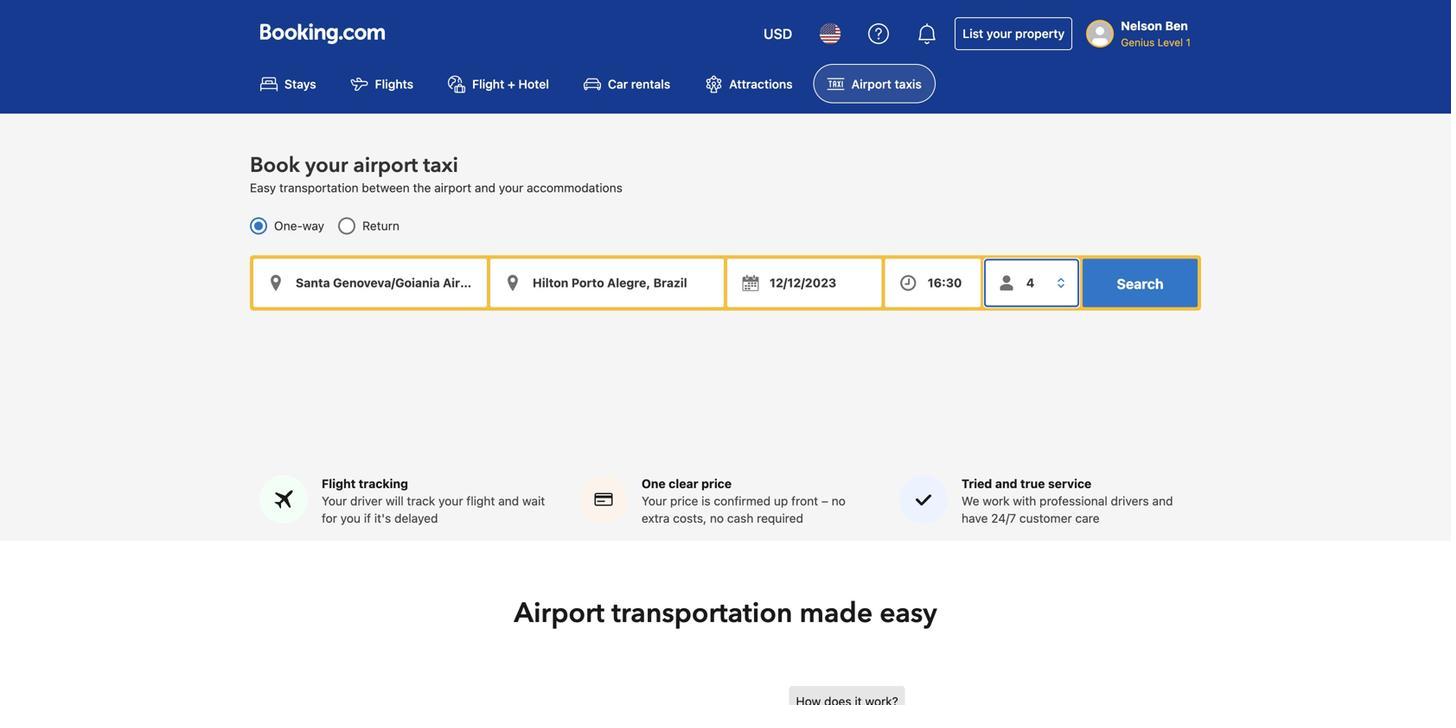 Task type: vqa. For each thing, say whether or not it's contained in the screenshot.
is
yes



Task type: describe. For each thing, give the bounding box(es) containing it.
usd
[[764, 26, 792, 42]]

1 horizontal spatial transportation
[[612, 595, 793, 633]]

front
[[791, 494, 818, 509]]

confirmed
[[714, 494, 771, 509]]

12/12/2023
[[770, 276, 837, 290]]

nelson ben genius level 1
[[1121, 19, 1191, 48]]

list
[[963, 26, 984, 41]]

service
[[1048, 477, 1092, 491]]

customer
[[1020, 512, 1072, 526]]

is
[[702, 494, 711, 509]]

care
[[1075, 512, 1100, 526]]

accommodations
[[527, 181, 623, 195]]

with
[[1013, 494, 1036, 509]]

your left accommodations
[[499, 181, 523, 195]]

book
[[250, 151, 300, 180]]

made
[[800, 595, 873, 633]]

list your property
[[963, 26, 1065, 41]]

for
[[322, 512, 337, 526]]

airport for airport transportation made easy
[[514, 595, 605, 633]]

attractions link
[[691, 64, 807, 103]]

one
[[642, 477, 666, 491]]

way
[[303, 219, 324, 233]]

delayed
[[394, 512, 438, 526]]

cash
[[727, 512, 754, 526]]

list your property link
[[955, 17, 1073, 50]]

24/7
[[991, 512, 1016, 526]]

hotel
[[518, 77, 549, 91]]

your inside flight tracking your driver will track your flight and wait for you if it's delayed
[[322, 494, 347, 509]]

search button
[[1083, 259, 1198, 307]]

taxi
[[423, 151, 458, 180]]

property
[[1015, 26, 1065, 41]]

costs,
[[673, 512, 707, 526]]

it's
[[374, 512, 391, 526]]

tried
[[962, 477, 992, 491]]

flight + hotel
[[472, 77, 549, 91]]

track
[[407, 494, 435, 509]]

rentals
[[631, 77, 671, 91]]

and right drivers
[[1152, 494, 1173, 509]]

extra
[[642, 512, 670, 526]]

if
[[364, 512, 371, 526]]

we
[[962, 494, 980, 509]]

transportation inside book your airport taxi easy transportation between the airport and your accommodations
[[279, 181, 359, 195]]

your right book
[[305, 151, 348, 180]]

flight + hotel link
[[434, 64, 563, 103]]

have
[[962, 512, 988, 526]]

car
[[608, 77, 628, 91]]

drivers
[[1111, 494, 1149, 509]]

return
[[362, 219, 400, 233]]

0 horizontal spatial airport
[[353, 151, 418, 180]]

you
[[341, 512, 361, 526]]

search
[[1117, 276, 1164, 292]]

flight for flight + hotel
[[472, 77, 504, 91]]

12/12/2023 button
[[727, 259, 882, 307]]

one-
[[274, 219, 303, 233]]

and inside flight tracking your driver will track your flight and wait for you if it's delayed
[[498, 494, 519, 509]]

professional
[[1040, 494, 1108, 509]]

nelson
[[1121, 19, 1162, 33]]

required
[[757, 512, 803, 526]]



Task type: locate. For each thing, give the bounding box(es) containing it.
airport transportation made easy
[[514, 595, 937, 633]]

genius
[[1121, 36, 1155, 48]]

0 horizontal spatial your
[[322, 494, 347, 509]]

0 vertical spatial flight
[[472, 77, 504, 91]]

attractions
[[729, 77, 793, 91]]

your inside flight tracking your driver will track your flight and wait for you if it's delayed
[[439, 494, 463, 509]]

1 vertical spatial airport
[[514, 595, 605, 633]]

0 horizontal spatial price
[[670, 494, 698, 509]]

easy
[[880, 595, 937, 633]]

and up "work"
[[995, 477, 1018, 491]]

and right the
[[475, 181, 496, 195]]

work
[[983, 494, 1010, 509]]

Enter pick-up location text field
[[253, 259, 487, 307]]

and left wait
[[498, 494, 519, 509]]

price
[[701, 477, 732, 491], [670, 494, 698, 509]]

stays link
[[246, 64, 330, 103]]

your right track
[[439, 494, 463, 509]]

booking.com online hotel reservations image
[[260, 23, 385, 44]]

0 vertical spatial no
[[832, 494, 846, 509]]

your inside one clear price your price is confirmed up front – no extra costs, no cash required
[[642, 494, 667, 509]]

price up is
[[701, 477, 732, 491]]

no
[[832, 494, 846, 509], [710, 512, 724, 526]]

1 horizontal spatial your
[[642, 494, 667, 509]]

easy
[[250, 181, 276, 195]]

true
[[1021, 477, 1045, 491]]

your up for
[[322, 494, 347, 509]]

one-way
[[274, 219, 324, 233]]

taxis
[[895, 77, 922, 91]]

flight inside flight tracking your driver will track your flight and wait for you if it's delayed
[[322, 477, 356, 491]]

and
[[475, 181, 496, 195], [995, 477, 1018, 491], [498, 494, 519, 509], [1152, 494, 1173, 509]]

+
[[508, 77, 515, 91]]

book your airport taxi easy transportation between the airport and your accommodations
[[250, 151, 623, 195]]

ben
[[1165, 19, 1188, 33]]

level
[[1158, 36, 1183, 48]]

flight up driver
[[322, 477, 356, 491]]

booking airport taxi image
[[789, 687, 1152, 706]]

1 horizontal spatial airport
[[434, 181, 472, 195]]

flight
[[472, 77, 504, 91], [322, 477, 356, 491]]

1 horizontal spatial price
[[701, 477, 732, 491]]

no right –
[[832, 494, 846, 509]]

flight for flight tracking your driver will track your flight and wait for you if it's delayed
[[322, 477, 356, 491]]

stays
[[285, 77, 316, 91]]

wait
[[522, 494, 545, 509]]

flight
[[466, 494, 495, 509]]

0 horizontal spatial flight
[[322, 477, 356, 491]]

1 vertical spatial airport
[[434, 181, 472, 195]]

flights
[[375, 77, 413, 91]]

Enter destination text field
[[490, 259, 724, 307]]

your
[[322, 494, 347, 509], [642, 494, 667, 509]]

flight left + at the left top of the page
[[472, 77, 504, 91]]

0 vertical spatial price
[[701, 477, 732, 491]]

airport up between
[[353, 151, 418, 180]]

car rentals link
[[570, 64, 684, 103]]

0 vertical spatial transportation
[[279, 181, 359, 195]]

flight tracking your driver will track your flight and wait for you if it's delayed
[[322, 477, 545, 526]]

and inside book your airport taxi easy transportation between the airport and your accommodations
[[475, 181, 496, 195]]

1 horizontal spatial no
[[832, 494, 846, 509]]

1 vertical spatial price
[[670, 494, 698, 509]]

2 your from the left
[[642, 494, 667, 509]]

airport
[[353, 151, 418, 180], [434, 181, 472, 195]]

tracking
[[359, 477, 408, 491]]

between
[[362, 181, 410, 195]]

–
[[822, 494, 828, 509]]

flights link
[[337, 64, 427, 103]]

up
[[774, 494, 788, 509]]

will
[[386, 494, 404, 509]]

1 vertical spatial transportation
[[612, 595, 793, 633]]

the
[[413, 181, 431, 195]]

airport
[[852, 77, 892, 91], [514, 595, 605, 633]]

price down the clear
[[670, 494, 698, 509]]

one clear price your price is confirmed up front – no extra costs, no cash required
[[642, 477, 846, 526]]

your right list
[[987, 26, 1012, 41]]

no down is
[[710, 512, 724, 526]]

1 horizontal spatial airport
[[852, 77, 892, 91]]

airport for airport taxis
[[852, 77, 892, 91]]

clear
[[669, 477, 698, 491]]

driver
[[350, 494, 382, 509]]

0 vertical spatial airport
[[353, 151, 418, 180]]

0 horizontal spatial transportation
[[279, 181, 359, 195]]

airport down taxi
[[434, 181, 472, 195]]

tried and true service we work with professional drivers and have 24/7 customer care
[[962, 477, 1173, 526]]

1 your from the left
[[322, 494, 347, 509]]

car rentals
[[608, 77, 671, 91]]

1 vertical spatial no
[[710, 512, 724, 526]]

0 vertical spatial airport
[[852, 77, 892, 91]]

your down one
[[642, 494, 667, 509]]

1
[[1186, 36, 1191, 48]]

transportation
[[279, 181, 359, 195], [612, 595, 793, 633]]

airport taxis link
[[813, 64, 936, 103]]

airport taxis
[[852, 77, 922, 91]]

1 vertical spatial flight
[[322, 477, 356, 491]]

1 horizontal spatial flight
[[472, 77, 504, 91]]

0 horizontal spatial no
[[710, 512, 724, 526]]

your
[[987, 26, 1012, 41], [305, 151, 348, 180], [499, 181, 523, 195], [439, 494, 463, 509]]

0 horizontal spatial airport
[[514, 595, 605, 633]]

16:30 button
[[885, 259, 981, 307]]

usd button
[[753, 13, 803, 54]]

16:30
[[928, 276, 962, 290]]

airport inside 'link'
[[852, 77, 892, 91]]



